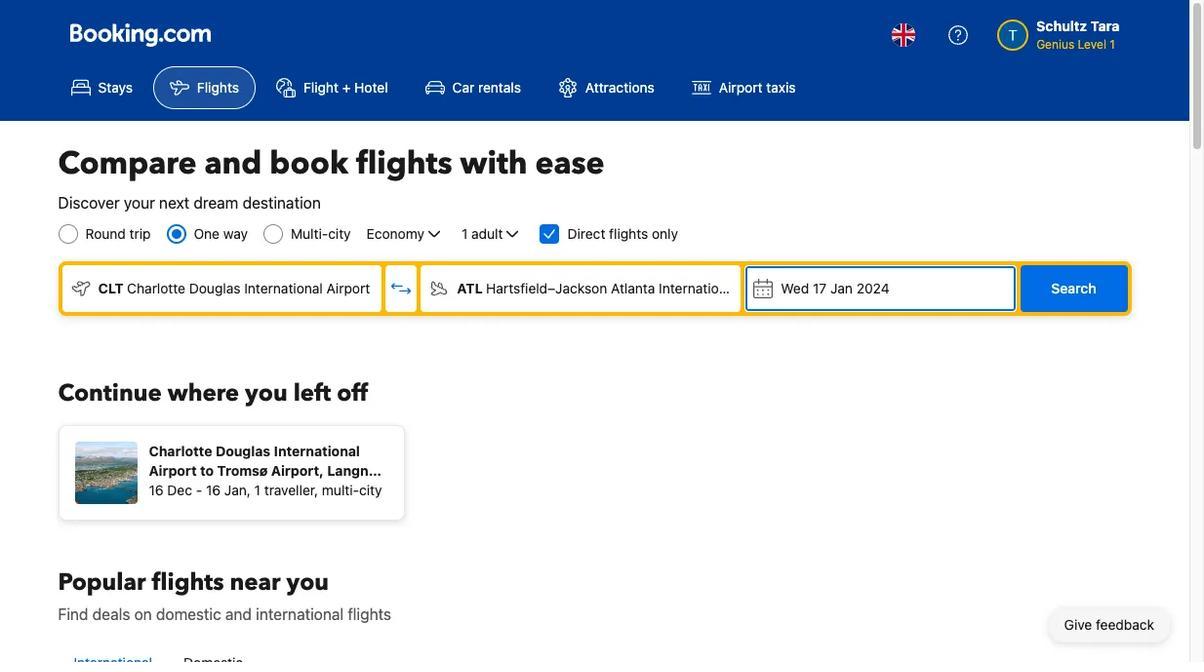 Task type: describe. For each thing, give the bounding box(es) containing it.
give feedback
[[1065, 617, 1155, 634]]

flights inside the compare and book flights with ease discover your next dream destination
[[356, 143, 453, 186]]

with
[[460, 143, 528, 186]]

hotel
[[355, 79, 388, 96]]

round
[[85, 226, 126, 242]]

one way
[[194, 226, 248, 242]]

compare and book flights with ease discover your next dream destination
[[58, 143, 605, 212]]

jan,
[[224, 482, 251, 499]]

next
[[159, 194, 190, 212]]

car rentals link
[[409, 66, 538, 109]]

popular
[[58, 567, 146, 599]]

atlanta
[[611, 280, 656, 297]]

left
[[294, 378, 331, 410]]

flights right international
[[348, 606, 392, 624]]

book
[[270, 143, 349, 186]]

wed 17 jan 2024 button
[[745, 266, 1017, 312]]

feedback
[[1097, 617, 1155, 634]]

stays link
[[54, 66, 149, 109]]

atl
[[457, 280, 483, 297]]

way
[[223, 226, 248, 242]]

clt charlotte douglas international airport
[[98, 280, 370, 297]]

hartsfield–jackson
[[486, 280, 608, 297]]

continue where you left off
[[58, 378, 368, 410]]

one
[[194, 226, 220, 242]]

give feedback button
[[1049, 608, 1171, 643]]

airport for atl hartsfield–jackson atlanta international airport
[[742, 280, 785, 297]]

wed
[[781, 280, 810, 297]]

genius
[[1037, 37, 1075, 52]]

deals
[[92, 606, 130, 624]]

off
[[337, 378, 368, 410]]

on
[[134, 606, 152, 624]]

flight + hotel link
[[260, 66, 405, 109]]

16 dec - 16 jan, 1 traveller, multi-city link
[[75, 431, 401, 505]]

and inside popular flights near you find deals on domestic and international flights
[[225, 606, 252, 624]]

international
[[256, 606, 344, 624]]

wed 17 jan 2024
[[781, 280, 890, 297]]

search button
[[1021, 266, 1128, 312]]

car
[[453, 79, 475, 96]]

flights left only
[[609, 226, 649, 242]]

0 vertical spatial you
[[245, 378, 288, 410]]

only
[[652, 226, 679, 242]]

popular flights near you find deals on domestic and international flights
[[58, 567, 392, 624]]

flights up domestic
[[152, 567, 224, 599]]

domestic
[[156, 606, 221, 624]]

clt
[[98, 280, 124, 297]]

trip
[[130, 226, 151, 242]]

search
[[1052, 280, 1097, 297]]

find
[[58, 606, 88, 624]]

atl hartsfield–jackson atlanta international airport
[[457, 280, 785, 297]]

your
[[124, 194, 155, 212]]

schultz tara genius level 1
[[1037, 18, 1120, 52]]

ease
[[536, 143, 605, 186]]

multi-
[[322, 482, 359, 499]]

airport inside airport taxis link
[[719, 79, 763, 96]]

continue
[[58, 378, 162, 410]]

+
[[342, 79, 351, 96]]

1 adult button
[[460, 223, 525, 246]]

international for atlanta
[[659, 280, 738, 297]]

attractions
[[586, 79, 655, 96]]

airport taxis link
[[675, 66, 813, 109]]

charlotte
[[127, 280, 186, 297]]

near
[[230, 567, 281, 599]]

dream
[[194, 194, 239, 212]]



Task type: vqa. For each thing, say whether or not it's contained in the screenshot.
flights in Compare and book flights with ease Discover your next dream destination
yes



Task type: locate. For each thing, give the bounding box(es) containing it.
give
[[1065, 617, 1093, 634]]

douglas
[[189, 280, 241, 297]]

airport down multi-city
[[327, 280, 370, 297]]

flight + hotel
[[304, 79, 388, 96]]

and down near
[[225, 606, 252, 624]]

0 horizontal spatial 16
[[149, 482, 164, 499]]

flights up economy at the top of the page
[[356, 143, 453, 186]]

and inside the compare and book flights with ease discover your next dream destination
[[205, 143, 262, 186]]

jan
[[831, 280, 853, 297]]

2 horizontal spatial 1
[[1110, 37, 1116, 52]]

1 vertical spatial city
[[359, 482, 382, 499]]

international down multi-
[[244, 280, 323, 297]]

1 horizontal spatial 16
[[206, 482, 221, 499]]

car rentals
[[453, 79, 521, 96]]

you left the 'left'
[[245, 378, 288, 410]]

you
[[245, 378, 288, 410], [287, 567, 329, 599]]

and
[[205, 143, 262, 186], [225, 606, 252, 624]]

international down only
[[659, 280, 738, 297]]

1 vertical spatial 1
[[462, 226, 468, 242]]

2 16 from the left
[[206, 482, 221, 499]]

1 international from the left
[[244, 280, 323, 297]]

0 vertical spatial 1
[[1110, 37, 1116, 52]]

2024
[[857, 280, 890, 297]]

1 vertical spatial and
[[225, 606, 252, 624]]

0 vertical spatial city
[[328, 226, 351, 242]]

and up dream
[[205, 143, 262, 186]]

1 horizontal spatial city
[[359, 482, 382, 499]]

city
[[328, 226, 351, 242], [359, 482, 382, 499]]

1 horizontal spatial international
[[659, 280, 738, 297]]

16
[[149, 482, 164, 499], [206, 482, 221, 499]]

international
[[244, 280, 323, 297], [659, 280, 738, 297]]

economy
[[367, 226, 425, 242]]

direct
[[568, 226, 606, 242]]

compare
[[58, 143, 197, 186]]

airport for clt charlotte douglas international airport
[[327, 280, 370, 297]]

1
[[1110, 37, 1116, 52], [462, 226, 468, 242], [254, 482, 261, 499]]

0 vertical spatial and
[[205, 143, 262, 186]]

you inside popular flights near you find deals on domestic and international flights
[[287, 567, 329, 599]]

tara
[[1091, 18, 1120, 34]]

direct flights only
[[568, 226, 679, 242]]

airport taxis
[[719, 79, 796, 96]]

-
[[196, 482, 202, 499]]

0 horizontal spatial international
[[244, 280, 323, 297]]

rentals
[[478, 79, 521, 96]]

attractions link
[[542, 66, 672, 109]]

0 horizontal spatial city
[[328, 226, 351, 242]]

1 adult
[[462, 226, 503, 242]]

16 right -
[[206, 482, 221, 499]]

0 horizontal spatial 1
[[254, 482, 261, 499]]

flights
[[197, 79, 239, 96]]

stays
[[98, 79, 133, 96]]

16 dec - 16 jan, 1 traveller, multi-city
[[149, 482, 382, 499]]

where
[[168, 378, 239, 410]]

flights link
[[153, 66, 256, 109]]

2 international from the left
[[659, 280, 738, 297]]

level
[[1078, 37, 1107, 52]]

17
[[813, 280, 827, 297]]

1 down tara
[[1110, 37, 1116, 52]]

airport left taxis
[[719, 79, 763, 96]]

2 vertical spatial 1
[[254, 482, 261, 499]]

1 right jan,
[[254, 482, 261, 499]]

you up international
[[287, 567, 329, 599]]

airport
[[719, 79, 763, 96], [327, 280, 370, 297], [742, 280, 785, 297]]

destination
[[243, 194, 321, 212]]

1 inside dropdown button
[[462, 226, 468, 242]]

discover
[[58, 194, 120, 212]]

multi-city
[[291, 226, 351, 242]]

1 vertical spatial you
[[287, 567, 329, 599]]

dec
[[167, 482, 192, 499]]

taxis
[[767, 79, 796, 96]]

airport left 17
[[742, 280, 785, 297]]

round trip
[[85, 226, 151, 242]]

adult
[[472, 226, 503, 242]]

flight
[[304, 79, 339, 96]]

1 inside schultz tara genius level 1
[[1110, 37, 1116, 52]]

flights
[[356, 143, 453, 186], [609, 226, 649, 242], [152, 567, 224, 599], [348, 606, 392, 624]]

multi-
[[291, 226, 328, 242]]

1 horizontal spatial 1
[[462, 226, 468, 242]]

city right traveller, on the bottom left
[[359, 482, 382, 499]]

schultz
[[1037, 18, 1088, 34]]

booking.com logo image
[[70, 23, 210, 46], [70, 23, 210, 46]]

16 left dec in the left of the page
[[149, 482, 164, 499]]

1 16 from the left
[[149, 482, 164, 499]]

international for douglas
[[244, 280, 323, 297]]

city left economy at the top of the page
[[328, 226, 351, 242]]

traveller,
[[264, 482, 318, 499]]

tab list
[[58, 639, 1132, 663]]

1 left adult
[[462, 226, 468, 242]]



